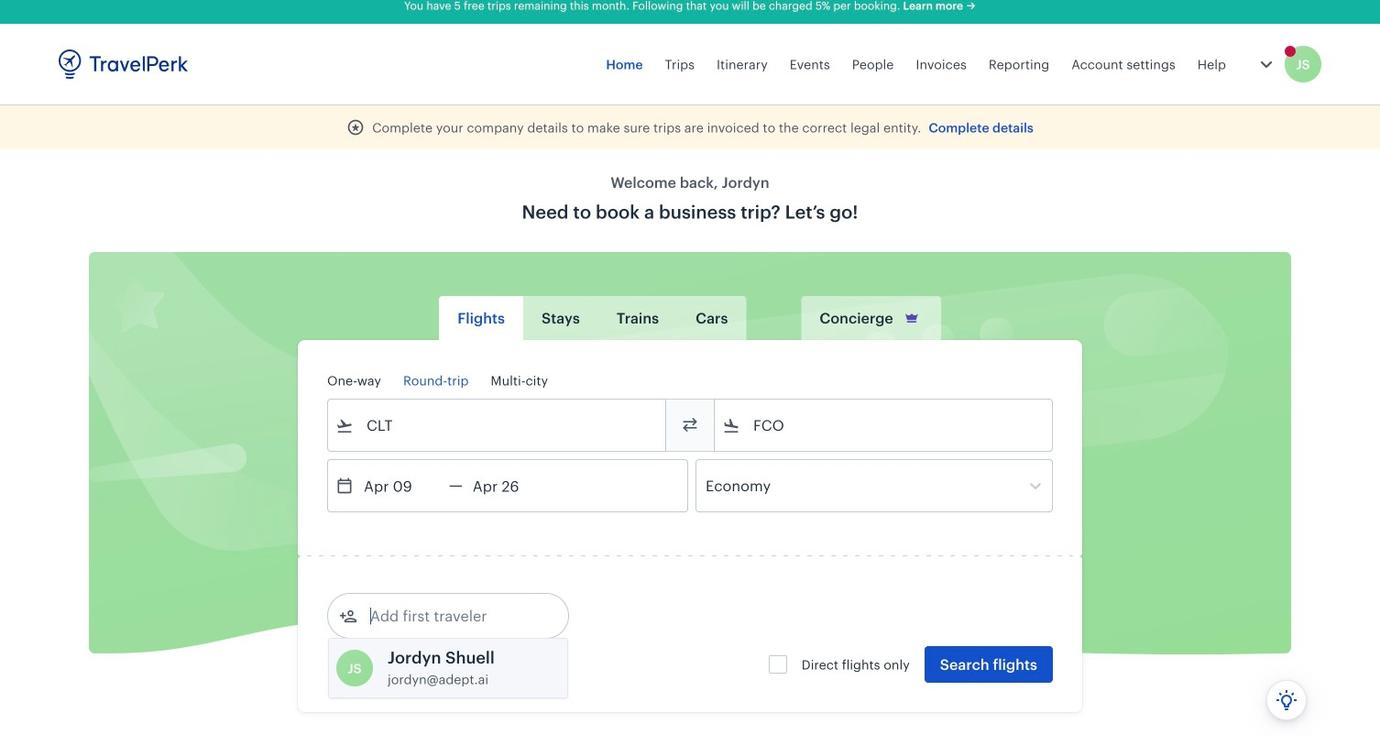 Task type: locate. For each thing, give the bounding box(es) containing it.
Depart text field
[[354, 460, 449, 512]]

To search field
[[741, 411, 1029, 440]]

Add first traveler search field
[[358, 601, 548, 631]]



Task type: describe. For each thing, give the bounding box(es) containing it.
Return text field
[[463, 460, 558, 512]]

From search field
[[354, 411, 642, 440]]



